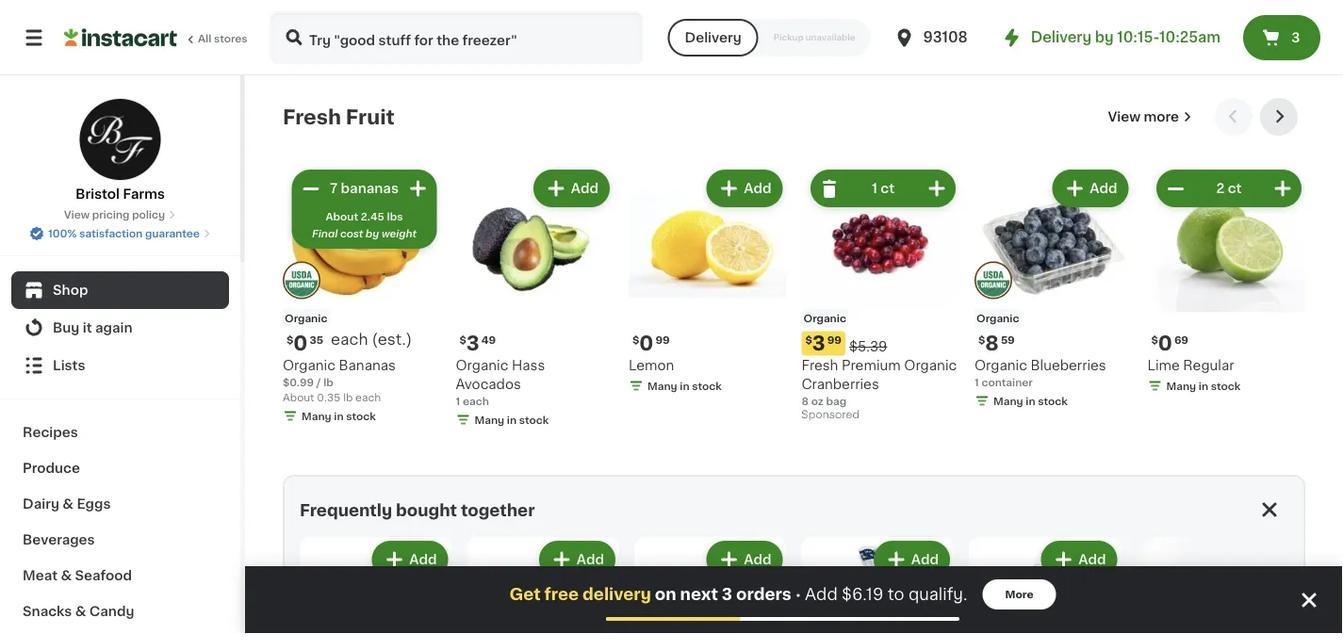 Task type: locate. For each thing, give the bounding box(es) containing it.
in
[[680, 381, 690, 391], [1199, 381, 1208, 391], [1026, 396, 1035, 406], [334, 411, 344, 421], [507, 415, 517, 425]]

0 vertical spatial fresh
[[283, 107, 341, 127]]

10:15-
[[1117, 31, 1159, 44]]

fresh for fresh premium organic cranberries 8 oz bag
[[802, 359, 838, 372]]

view more button
[[1100, 98, 1200, 136]]

$ left 35
[[287, 335, 293, 345]]

69
[[1174, 335, 1189, 345]]

1 vertical spatial &
[[61, 569, 72, 583]]

organic
[[285, 313, 327, 323], [804, 313, 846, 323], [976, 313, 1019, 323], [283, 359, 335, 372], [456, 359, 508, 372], [904, 359, 957, 372], [975, 359, 1027, 372]]

organic down $3.99 original price: $5.39 element
[[904, 359, 957, 372]]

each down 'avocados'
[[463, 396, 489, 406]]

$ for organic hass avocados
[[459, 335, 466, 345]]

1 horizontal spatial about
[[326, 212, 358, 222]]

7
[[330, 182, 338, 195]]

0 left 35
[[293, 334, 308, 353]]

ct left increment quantity of fresh premium organic cranberries icon
[[881, 182, 895, 195]]

it
[[83, 321, 92, 335]]

view inside popup button
[[1108, 110, 1141, 123]]

1 horizontal spatial 8
[[985, 334, 999, 353]]

view pricing policy link
[[64, 207, 176, 222]]

& right meat
[[61, 569, 72, 583]]

$ for lemon
[[632, 335, 639, 345]]

$ 0 35
[[287, 334, 323, 353]]

by
[[1095, 31, 1114, 44], [366, 229, 379, 239]]

0 horizontal spatial 99
[[655, 335, 670, 345]]

add inside product group
[[1090, 182, 1117, 195]]

0 vertical spatial about
[[326, 212, 358, 222]]

fresh
[[283, 107, 341, 127], [802, 359, 838, 372]]

8
[[985, 334, 999, 353], [802, 396, 809, 406]]

view for view more
[[1108, 110, 1141, 123]]

all stores link
[[64, 11, 249, 64]]

1 right remove fresh premium organic cranberries image
[[872, 182, 877, 195]]

0 horizontal spatial 1
[[456, 396, 460, 406]]

3 inside button
[[1291, 31, 1300, 44]]

more
[[1144, 110, 1179, 123]]

container
[[982, 377, 1033, 387]]

2 99 from the left
[[827, 335, 842, 345]]

1 vertical spatial by
[[366, 229, 379, 239]]

each
[[331, 332, 368, 347], [355, 392, 381, 402], [463, 396, 489, 406]]

$ inside $ 0 35
[[287, 335, 293, 345]]

0 horizontal spatial lb
[[323, 377, 333, 387]]

& for meat
[[61, 569, 72, 583]]

delivery for delivery by 10:15-10:25am
[[1031, 31, 1092, 44]]

$ inside $ 0 69
[[1151, 335, 1158, 345]]

organic inside the organic bananas $0.99 / lb about 0.35 lb each
[[283, 359, 335, 372]]

regular
[[1183, 359, 1234, 372]]

0 vertical spatial view
[[1108, 110, 1141, 123]]

view left "more"
[[1108, 110, 1141, 123]]

0 horizontal spatial ct
[[881, 182, 895, 195]]

&
[[62, 498, 74, 511], [61, 569, 72, 583], [75, 605, 86, 618]]

snacks & candy link
[[11, 594, 229, 630]]

delivery inside button
[[685, 31, 742, 44]]

about
[[326, 212, 358, 222], [283, 392, 314, 402]]

$
[[287, 335, 293, 345], [459, 335, 466, 345], [632, 335, 639, 345], [805, 335, 812, 345], [978, 335, 985, 345], [1151, 335, 1158, 345]]

0 horizontal spatial 8
[[802, 396, 809, 406]]

6 $ from the left
[[1151, 335, 1158, 345]]

organic up /
[[283, 359, 335, 372]]

$3.99 original price: $5.39 element
[[802, 331, 960, 356]]

decrement quantity of lime regular image
[[1164, 177, 1187, 200]]

1 99 from the left
[[655, 335, 670, 345]]

cranberries
[[802, 377, 879, 391]]

by down the 2.45
[[366, 229, 379, 239]]

1 horizontal spatial fresh
[[802, 359, 838, 372]]

each up the bananas
[[331, 332, 368, 347]]

0 left "69"
[[1158, 334, 1172, 353]]

add
[[571, 182, 599, 195], [744, 182, 771, 195], [1090, 182, 1117, 195], [409, 553, 437, 566], [577, 553, 604, 566], [744, 553, 771, 566], [911, 553, 939, 566], [1079, 553, 1106, 566], [805, 587, 838, 603]]

0 horizontal spatial delivery
[[685, 31, 742, 44]]

view up 100%
[[64, 210, 90, 220]]

8 left oz
[[802, 396, 809, 406]]

blueberries
[[1031, 359, 1106, 372]]

add button
[[535, 172, 608, 205], [708, 172, 781, 205], [1054, 172, 1127, 205], [374, 543, 446, 577], [541, 543, 614, 577], [708, 543, 781, 577], [875, 543, 948, 577], [1043, 543, 1116, 577]]

fresh down $ 3 99
[[802, 359, 838, 372]]

meat
[[23, 569, 58, 583]]

view more
[[1108, 110, 1179, 123]]

$ up cranberries
[[805, 335, 812, 345]]

1 inside organic blueberries 1 container
[[975, 377, 979, 387]]

orders
[[736, 587, 792, 603]]

lb
[[323, 377, 333, 387], [343, 392, 353, 402]]

satisfaction
[[79, 229, 143, 239]]

fresh left fruit
[[283, 107, 341, 127]]

about inside about 2.45 lbs final cost by weight
[[326, 212, 358, 222]]

8 left 59
[[985, 334, 999, 353]]

3 button
[[1243, 15, 1321, 60]]

about 2.45 lbs final cost by weight
[[312, 212, 417, 239]]

& inside "link"
[[62, 498, 74, 511]]

2 horizontal spatial 0
[[1158, 334, 1172, 353]]

1 horizontal spatial delivery
[[1031, 31, 1092, 44]]

93108
[[923, 31, 968, 44]]

0 horizontal spatial fresh
[[283, 107, 341, 127]]

99 inside $ 0 99
[[655, 335, 670, 345]]

0 vertical spatial by
[[1095, 31, 1114, 44]]

lime
[[1148, 359, 1180, 372]]

produce
[[23, 462, 80, 475]]

ct
[[881, 182, 895, 195], [1228, 182, 1242, 195]]

& left "eggs"
[[62, 498, 74, 511]]

beverages
[[23, 533, 95, 547]]

many down 0.35
[[302, 411, 331, 421]]

bag
[[826, 396, 846, 406]]

bananas
[[339, 359, 396, 372]]

99 inside $ 3 99
[[827, 335, 842, 345]]

5 $ from the left
[[978, 335, 985, 345]]

2 ct from the left
[[1228, 182, 1242, 195]]

2 $ from the left
[[459, 335, 466, 345]]

1 vertical spatial lb
[[343, 392, 353, 402]]

2 horizontal spatial 1
[[975, 377, 979, 387]]

many
[[648, 381, 677, 391], [1166, 381, 1196, 391], [993, 396, 1023, 406], [302, 411, 331, 421], [475, 415, 504, 425]]

2 vertical spatial 1
[[456, 396, 460, 406]]

many in stock
[[648, 381, 722, 391], [1166, 381, 1241, 391], [993, 396, 1068, 406], [302, 411, 376, 421], [475, 415, 549, 425]]

each down the bananas
[[355, 392, 381, 402]]

3 $ from the left
[[632, 335, 639, 345]]

farms
[[123, 188, 165, 201]]

bristol farms logo image
[[79, 98, 162, 181]]

product group
[[283, 166, 441, 427], [456, 166, 614, 431], [629, 166, 787, 397], [802, 166, 960, 426], [975, 166, 1132, 412], [1148, 166, 1305, 397], [300, 537, 452, 634], [467, 537, 619, 634], [634, 537, 787, 634], [802, 537, 954, 634], [969, 537, 1121, 634]]

fresh fruit
[[283, 107, 395, 127]]

$ left "69"
[[1151, 335, 1158, 345]]

fresh for fresh fruit
[[283, 107, 341, 127]]

organic up $ 3 99
[[804, 313, 846, 323]]

lb right /
[[323, 377, 333, 387]]

about up cost
[[326, 212, 358, 222]]

organic hass avocados 1 each
[[456, 359, 545, 406]]

$ inside $ 3 99
[[805, 335, 812, 345]]

fruit
[[346, 107, 395, 127]]

increment quantity of fresh premium organic cranberries image
[[926, 177, 948, 200]]

lb right 0.35
[[343, 392, 353, 402]]

1 vertical spatial 1
[[975, 377, 979, 387]]

bananas
[[341, 182, 399, 195]]

1 horizontal spatial 99
[[827, 335, 842, 345]]

None search field
[[270, 11, 643, 64]]

weight
[[382, 229, 417, 239]]

$ inside "$ 3 49"
[[459, 335, 466, 345]]

premium
[[842, 359, 901, 372]]

$ inside $ 8 59
[[978, 335, 985, 345]]

99 for 3
[[827, 335, 842, 345]]

$ inside $ 0 99
[[632, 335, 639, 345]]

0 vertical spatial &
[[62, 498, 74, 511]]

3 0 from the left
[[1158, 334, 1172, 353]]

0 horizontal spatial view
[[64, 210, 90, 220]]

1 vertical spatial view
[[64, 210, 90, 220]]

4 $ from the left
[[805, 335, 812, 345]]

view
[[1108, 110, 1141, 123], [64, 210, 90, 220]]

0 horizontal spatial about
[[283, 392, 314, 402]]

1 down 'avocados'
[[456, 396, 460, 406]]

35
[[310, 335, 323, 345]]

each inside $0.35 each (estimated) element
[[331, 332, 368, 347]]

all stores
[[198, 33, 248, 44]]

0 for lime regular
[[1158, 334, 1172, 353]]

snacks
[[23, 605, 72, 618]]

1 left container
[[975, 377, 979, 387]]

59
[[1001, 335, 1015, 345]]

$6.19
[[842, 587, 884, 603]]

99 left $5.39
[[827, 335, 842, 345]]

Search field
[[271, 13, 641, 62]]

1 horizontal spatial 0
[[639, 334, 654, 353]]

main content
[[245, 75, 1343, 634]]

$ left 49
[[459, 335, 466, 345]]

about down the $0.99
[[283, 392, 314, 402]]

organic up 59
[[976, 313, 1019, 323]]

1 vertical spatial fresh
[[802, 359, 838, 372]]

item carousel region
[[283, 98, 1305, 460]]

& left candy
[[75, 605, 86, 618]]

0 horizontal spatial by
[[366, 229, 379, 239]]

many in stock down 0.35
[[302, 411, 376, 421]]

10:25am
[[1159, 31, 1221, 44]]

0 vertical spatial lb
[[323, 377, 333, 387]]

1 $ from the left
[[287, 335, 293, 345]]

bristol
[[76, 188, 120, 201]]

1 vertical spatial 8
[[802, 396, 809, 406]]

by left 10:15-
[[1095, 31, 1114, 44]]

1 ct from the left
[[881, 182, 895, 195]]

$ up lemon at bottom
[[632, 335, 639, 345]]

2 0 from the left
[[639, 334, 654, 353]]

final
[[312, 229, 338, 239]]

1 vertical spatial about
[[283, 392, 314, 402]]

in inside product group
[[1026, 396, 1035, 406]]

dairy & eggs link
[[11, 486, 229, 522]]

item badge image
[[975, 262, 1012, 299]]

99 up lemon at bottom
[[655, 335, 670, 345]]

0 up lemon at bottom
[[639, 334, 654, 353]]

0 vertical spatial 8
[[985, 334, 999, 353]]

many down container
[[993, 396, 1023, 406]]

lime regular
[[1148, 359, 1234, 372]]

fresh inside fresh premium organic cranberries 8 oz bag
[[802, 359, 838, 372]]

2 vertical spatial &
[[75, 605, 86, 618]]

policy
[[132, 210, 165, 220]]

$ left 59
[[978, 335, 985, 345]]

0 vertical spatial 1
[[872, 182, 877, 195]]

0 horizontal spatial 0
[[293, 334, 308, 353]]

ct for 1 ct
[[881, 182, 895, 195]]

1 0 from the left
[[293, 334, 308, 353]]

1 horizontal spatial ct
[[1228, 182, 1242, 195]]

delivery
[[1031, 31, 1092, 44], [685, 31, 742, 44]]

1 horizontal spatial by
[[1095, 31, 1114, 44]]

all
[[198, 33, 211, 44]]

1 horizontal spatial view
[[1108, 110, 1141, 123]]

dairy & eggs
[[23, 498, 111, 511]]

organic up container
[[975, 359, 1027, 372]]

ct right 2
[[1228, 182, 1242, 195]]

organic inside organic hass avocados 1 each
[[456, 359, 508, 372]]

3
[[1291, 31, 1300, 44], [466, 334, 480, 353], [812, 334, 825, 353], [722, 587, 732, 603]]

$0.99
[[283, 377, 314, 387]]

organic up 'avocados'
[[456, 359, 508, 372]]



Task type: vqa. For each thing, say whether or not it's contained in the screenshot.
Dairy &
yes



Task type: describe. For each thing, give the bounding box(es) containing it.
0 for lemon
[[639, 334, 654, 353]]

many in stock down organic blueberries 1 container
[[993, 396, 1068, 406]]

produce link
[[11, 451, 229, 486]]

8 inside product group
[[985, 334, 999, 353]]

add inside 'treatment tracker modal' dialog
[[805, 587, 838, 603]]

treatment tracker modal dialog
[[245, 566, 1343, 634]]

1 inside organic hass avocados 1 each
[[456, 396, 460, 406]]

eggs
[[77, 498, 111, 511]]

$5.39
[[849, 340, 887, 353]]

get free delivery on next 3 orders • add $6.19 to qualify.
[[509, 587, 968, 603]]

$ 8 59
[[978, 334, 1015, 353]]

view for view pricing policy
[[64, 210, 90, 220]]

get
[[509, 587, 541, 603]]

view pricing policy
[[64, 210, 165, 220]]

qualify.
[[909, 587, 968, 603]]

lists link
[[11, 347, 229, 385]]

$ 0 69
[[1151, 334, 1189, 353]]

lists
[[53, 359, 85, 372]]

100%
[[48, 229, 77, 239]]

beverages link
[[11, 522, 229, 558]]

frequently
[[300, 503, 392, 519]]

more button
[[983, 580, 1056, 610]]

more
[[1005, 590, 1034, 600]]

& for snacks
[[75, 605, 86, 618]]

dairy
[[23, 498, 59, 511]]

sponsored badge image
[[802, 410, 859, 421]]

cost
[[340, 229, 363, 239]]

each (est.)
[[331, 332, 412, 347]]

2 ct
[[1216, 182, 1242, 195]]

together
[[461, 503, 535, 519]]

bristol farms link
[[76, 98, 165, 204]]

0.35
[[317, 392, 341, 402]]

100% satisfaction guarantee
[[48, 229, 200, 239]]

about inside the organic bananas $0.99 / lb about 0.35 lb each
[[283, 392, 314, 402]]

organic inside fresh premium organic cranberries 8 oz bag
[[904, 359, 957, 372]]

delivery for delivery
[[685, 31, 742, 44]]

2
[[1216, 182, 1225, 195]]

increment quantity of lime regular image
[[1272, 177, 1294, 200]]

candy
[[89, 605, 134, 618]]

buy it again
[[53, 321, 133, 335]]

$ 3 99
[[805, 334, 842, 353]]

recipes link
[[11, 415, 229, 451]]

shop
[[53, 284, 88, 297]]

$ 3 49
[[459, 334, 496, 353]]

& for dairy
[[62, 498, 74, 511]]

8 inside fresh premium organic cranberries 8 oz bag
[[802, 396, 809, 406]]

3 inside 'treatment tracker modal' dialog
[[722, 587, 732, 603]]

many in stock down lemon at bottom
[[648, 381, 722, 391]]

frequently bought together section
[[283, 475, 1305, 634]]

99 for 0
[[655, 335, 670, 345]]

93108 button
[[893, 11, 1006, 64]]

product group containing 8
[[975, 166, 1132, 412]]

2.45
[[361, 212, 384, 222]]

recipes
[[23, 426, 78, 439]]

delivery
[[583, 587, 651, 603]]

bought
[[396, 503, 457, 519]]

seafood
[[75, 569, 132, 583]]

shop link
[[11, 271, 229, 309]]

lemon
[[629, 359, 674, 372]]

item badge image
[[283, 262, 320, 299]]

many in stock down regular
[[1166, 381, 1241, 391]]

many down 'avocados'
[[475, 415, 504, 425]]

meat & seafood link
[[11, 558, 229, 594]]

(est.)
[[372, 332, 412, 347]]

$ 0 99
[[632, 334, 670, 353]]

fresh premium organic cranberries 8 oz bag
[[802, 359, 957, 406]]

guarantee
[[145, 229, 200, 239]]

on
[[655, 587, 676, 603]]

main content containing fresh fruit
[[245, 75, 1343, 634]]

delivery by 10:15-10:25am
[[1031, 31, 1221, 44]]

buy
[[53, 321, 80, 335]]

organic inside organic blueberries 1 container
[[975, 359, 1027, 372]]

by inside about 2.45 lbs final cost by weight
[[366, 229, 379, 239]]

$ for lime regular
[[1151, 335, 1158, 345]]

many down lemon at bottom
[[648, 381, 677, 391]]

oz
[[811, 396, 824, 406]]

delivery by 10:15-10:25am link
[[1001, 26, 1221, 49]]

next
[[680, 587, 718, 603]]

to
[[888, 587, 904, 603]]

organic up 35
[[285, 313, 327, 323]]

hass
[[512, 359, 545, 372]]

frequently bought together
[[300, 503, 535, 519]]

each inside the organic bananas $0.99 / lb about 0.35 lb each
[[355, 392, 381, 402]]

delivery button
[[668, 19, 758, 57]]

snacks & candy
[[23, 605, 134, 618]]

buy it again link
[[11, 309, 229, 347]]

1 horizontal spatial lb
[[343, 392, 353, 402]]

organic bananas $0.99 / lb about 0.35 lb each
[[283, 359, 396, 402]]

many in stock down organic hass avocados 1 each
[[475, 415, 549, 425]]

remove fresh premium organic cranberries image
[[818, 177, 841, 200]]

$ for organic blueberries
[[978, 335, 985, 345]]

•
[[795, 587, 801, 602]]

service type group
[[668, 19, 870, 57]]

many down lime regular
[[1166, 381, 1196, 391]]

decrement quantity of organic bananas image
[[299, 177, 322, 200]]

organic blueberries 1 container
[[975, 359, 1106, 387]]

lbs
[[387, 212, 403, 222]]

pricing
[[92, 210, 130, 220]]

instacart logo image
[[64, 26, 177, 49]]

/
[[316, 377, 321, 387]]

7 bananas
[[330, 182, 399, 195]]

1 horizontal spatial 1
[[872, 182, 877, 195]]

meat & seafood
[[23, 569, 132, 583]]

increment quantity of organic bananas image
[[407, 177, 429, 200]]

each inside organic hass avocados 1 each
[[463, 396, 489, 406]]

$0.35 each (estimated) element
[[283, 331, 441, 356]]

ct for 2 ct
[[1228, 182, 1242, 195]]

again
[[95, 321, 133, 335]]

free
[[544, 587, 579, 603]]



